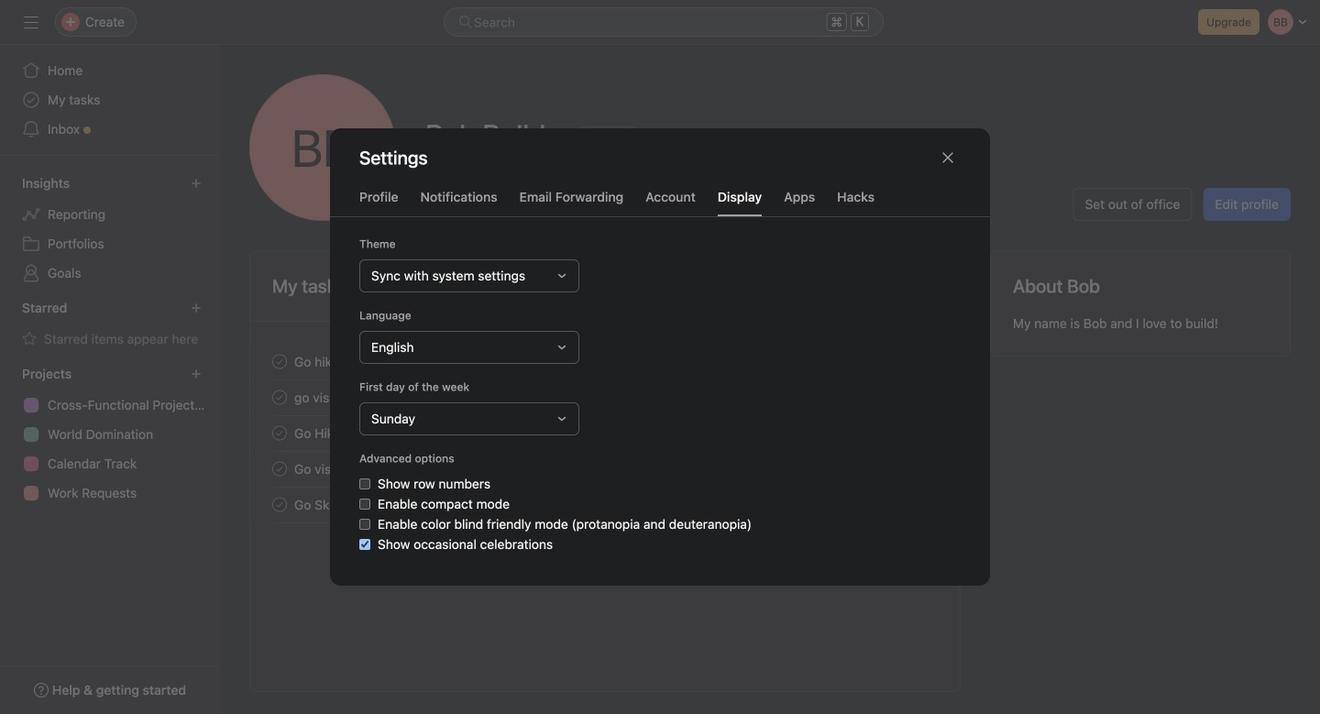 Task type: vqa. For each thing, say whether or not it's contained in the screenshot.
1st Mark complete icon from the top
yes



Task type: describe. For each thing, give the bounding box(es) containing it.
starred element
[[0, 292, 220, 358]]

insights element
[[0, 167, 220, 292]]

2 mark complete checkbox from the top
[[269, 386, 291, 408]]

close this dialog image
[[941, 150, 955, 165]]

global element
[[0, 45, 220, 155]]

4 mark complete checkbox from the top
[[269, 458, 291, 480]]

5 mark complete checkbox from the top
[[269, 494, 291, 516]]

2 mark complete image from the top
[[269, 494, 291, 516]]



Task type: locate. For each thing, give the bounding box(es) containing it.
2 vertical spatial mark complete image
[[269, 458, 291, 480]]

1 vertical spatial mark complete image
[[269, 422, 291, 444]]

Mark complete checkbox
[[269, 351, 291, 373], [269, 386, 291, 408], [269, 422, 291, 444], [269, 458, 291, 480], [269, 494, 291, 516]]

mark complete image
[[269, 351, 291, 373], [269, 422, 291, 444], [269, 458, 291, 480]]

0 vertical spatial mark complete image
[[269, 386, 291, 408]]

1 mark complete checkbox from the top
[[269, 351, 291, 373]]

None checkbox
[[359, 539, 370, 550]]

3 mark complete checkbox from the top
[[269, 422, 291, 444]]

1 mark complete image from the top
[[269, 386, 291, 408]]

3 mark complete image from the top
[[269, 458, 291, 480]]

2 mark complete image from the top
[[269, 422, 291, 444]]

projects element
[[0, 358, 220, 512]]

settings tab list
[[330, 187, 990, 217]]

dialog
[[330, 128, 990, 586]]

mark complete image
[[269, 386, 291, 408], [269, 494, 291, 516]]

1 mark complete image from the top
[[269, 351, 291, 373]]

None checkbox
[[359, 479, 370, 490], [359, 499, 370, 510], [359, 519, 370, 530], [359, 479, 370, 490], [359, 499, 370, 510], [359, 519, 370, 530]]

0 vertical spatial mark complete image
[[269, 351, 291, 373]]

1 vertical spatial mark complete image
[[269, 494, 291, 516]]

hide sidebar image
[[24, 15, 39, 29]]



